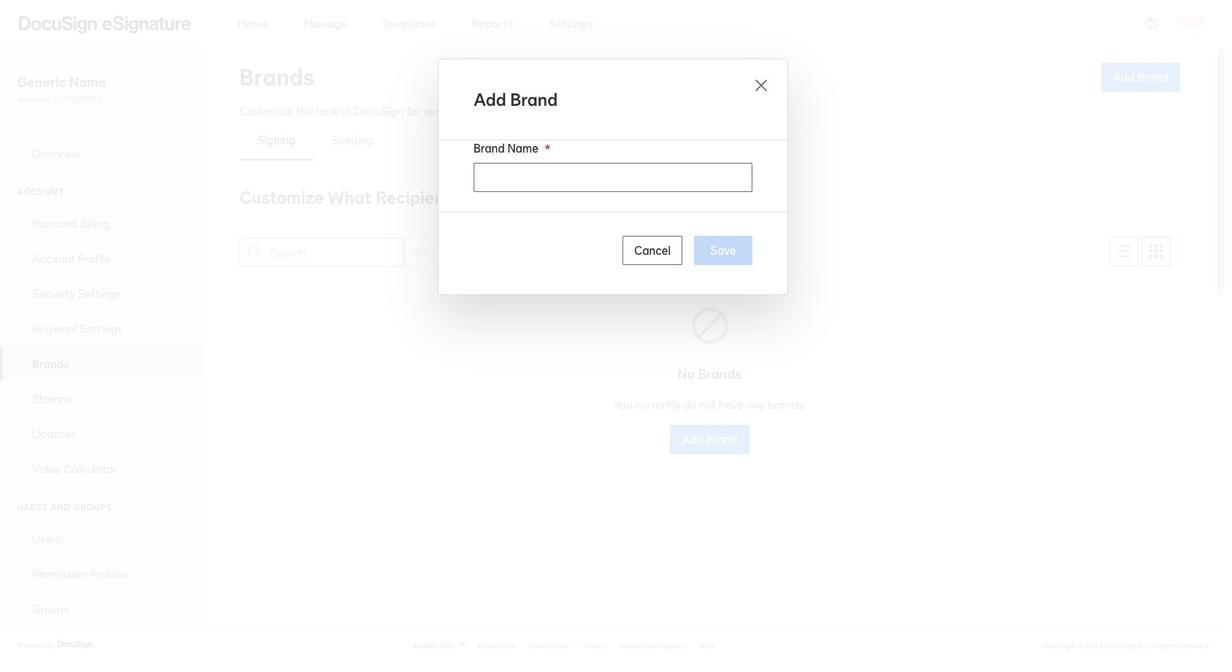Task type: vqa. For each thing, say whether or not it's contained in the screenshot.
Text Box
yes



Task type: locate. For each thing, give the bounding box(es) containing it.
docusign admin image
[[19, 16, 191, 33]]

None text field
[[475, 164, 752, 191]]

docusign image
[[57, 639, 94, 651]]

tab list
[[239, 120, 1181, 161]]

tab panel
[[239, 184, 1181, 616]]

users and groups element
[[0, 521, 204, 626]]



Task type: describe. For each thing, give the bounding box(es) containing it.
Search text field
[[269, 239, 404, 266]]

account element
[[0, 206, 204, 486]]

your uploaded profile image image
[[1177, 8, 1206, 38]]



